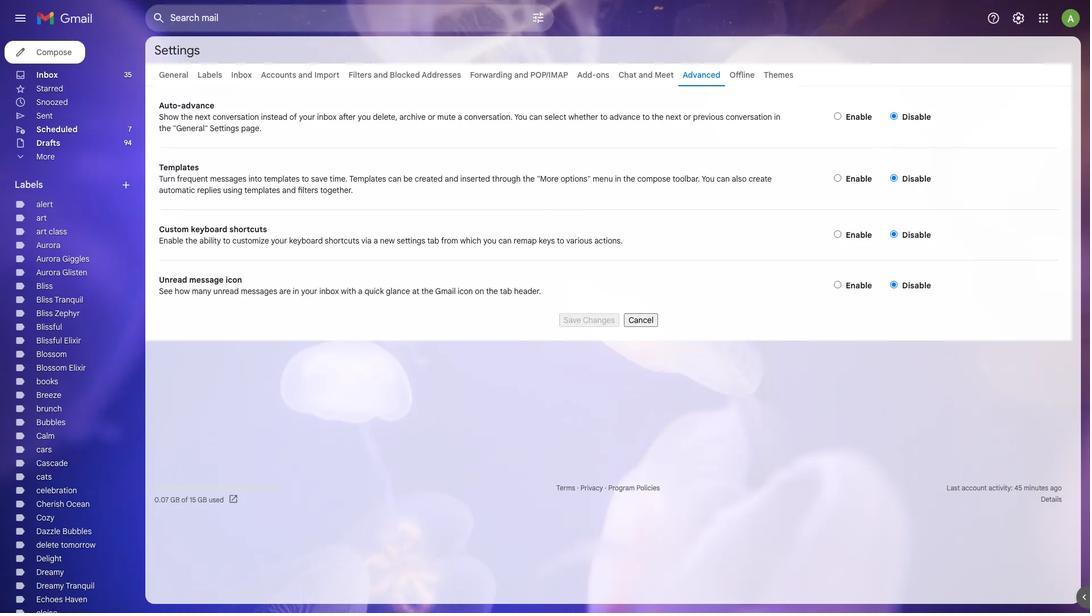 Task type: locate. For each thing, give the bounding box(es) containing it.
enable for unread message icon see how many unread messages are in your inbox with a quick glance at the gmail icon on the tab header.
[[846, 281, 872, 291]]

2 disable from the top
[[903, 174, 931, 184]]

1 horizontal spatial next
[[666, 112, 682, 122]]

disable radio for actions.
[[891, 231, 898, 238]]

bubbles up tomorrow
[[62, 526, 92, 537]]

of inside auto-advance show the next conversation instead of your inbox after you delete, archive or mute a conversation. you can select whether to advance to the next or previous conversation in the "general" settings page.
[[290, 112, 297, 122]]

0 horizontal spatial ·
[[577, 484, 579, 492]]

2 blossom from the top
[[36, 363, 67, 373]]

conversation up 'page.'
[[213, 112, 259, 122]]

next left "previous"
[[666, 112, 682, 122]]

cascade
[[36, 458, 68, 469]]

1 aurora from the top
[[36, 240, 60, 250]]

Disable radio
[[891, 174, 898, 182]]

archive
[[400, 112, 426, 122]]

blossom down blossom link
[[36, 363, 67, 373]]

compose
[[36, 47, 72, 57]]

cozy
[[36, 513, 54, 523]]

labels for labels link
[[198, 70, 222, 80]]

cancel button
[[624, 314, 658, 327]]

blossom down blissful elixir link
[[36, 349, 67, 360]]

next up "general"
[[195, 112, 211, 122]]

keyboard down filters at the top of the page
[[289, 236, 323, 246]]

and left the pop/imap
[[514, 70, 529, 80]]

45
[[1015, 484, 1023, 492]]

1 disable from the top
[[903, 112, 931, 122]]

a right via
[[374, 236, 378, 246]]

templates
[[264, 174, 300, 184], [245, 185, 280, 195]]

dreamy for dreamy tranquil
[[36, 581, 64, 591]]

3 bliss from the top
[[36, 308, 53, 319]]

your for of
[[299, 112, 315, 122]]

filters and blocked addresses
[[349, 70, 461, 80]]

you right after on the top
[[358, 112, 371, 122]]

art down art link
[[36, 227, 47, 237]]

of right instead
[[290, 112, 297, 122]]

0 vertical spatial you
[[515, 112, 527, 122]]

templates up turn
[[159, 162, 199, 173]]

0 vertical spatial icon
[[226, 275, 242, 285]]

navigation
[[159, 311, 1059, 327]]

0.07 gb of 15 gb used
[[154, 496, 224, 504]]

toolbar.
[[673, 174, 700, 184]]

can left the select
[[529, 112, 543, 122]]

enable
[[846, 112, 872, 122], [846, 174, 872, 184], [846, 230, 872, 240], [159, 236, 183, 246], [846, 281, 872, 291]]

1 horizontal spatial tab
[[500, 286, 512, 296]]

shortcuts up customize
[[229, 224, 267, 235]]

art for art class
[[36, 227, 47, 237]]

0 horizontal spatial conversation
[[213, 112, 259, 122]]

shortcuts left via
[[325, 236, 359, 246]]

celebration
[[36, 486, 77, 496]]

books link
[[36, 377, 58, 387]]

blissful down 'blissful' link
[[36, 336, 62, 346]]

follow link to manage storage image
[[228, 494, 240, 505]]

tab inside unread message icon see how many unread messages are in your inbox with a quick glance at the gmail icon on the tab header.
[[500, 286, 512, 296]]

tab left header.
[[500, 286, 512, 296]]

the left ability
[[185, 236, 197, 246]]

1 vertical spatial disable radio
[[891, 231, 898, 238]]

next
[[195, 112, 211, 122], [666, 112, 682, 122]]

search mail image
[[149, 8, 169, 28]]

time.
[[330, 174, 348, 184]]

aurora up bliss link
[[36, 268, 60, 278]]

general link
[[159, 70, 188, 80]]

inbox inside unread message icon see how many unread messages are in your inbox with a quick glance at the gmail icon on the tab header.
[[319, 286, 339, 296]]

customize
[[232, 236, 269, 246]]

you right toolbar.
[[702, 174, 715, 184]]

2 art from the top
[[36, 227, 47, 237]]

you right 'which'
[[484, 236, 497, 246]]

messages up using
[[210, 174, 247, 184]]

1 horizontal spatial gb
[[198, 496, 207, 504]]

1 · from the left
[[577, 484, 579, 492]]

keyboard up ability
[[191, 224, 227, 235]]

inbox inside auto-advance show the next conversation instead of your inbox after you delete, archive or mute a conversation. you can select whether to advance to the next or previous conversation in the "general" settings page.
[[317, 112, 337, 122]]

2 enable radio from the top
[[834, 174, 842, 182]]

you inside custom keyboard shortcuts enable the ability to customize your keyboard shortcuts via a new settings tab from which you can remap keys to various actions.
[[484, 236, 497, 246]]

3 aurora from the top
[[36, 268, 60, 278]]

1 vertical spatial shortcuts
[[325, 236, 359, 246]]

templates right time.
[[349, 174, 386, 184]]

elixir up blossom link
[[64, 336, 81, 346]]

a inside auto-advance show the next conversation instead of your inbox after you delete, archive or mute a conversation. you can select whether to advance to the next or previous conversation in the "general" settings page.
[[458, 112, 462, 122]]

· right privacy link
[[605, 484, 607, 492]]

the left the "more
[[523, 174, 535, 184]]

2 vertical spatial a
[[358, 286, 363, 296]]

0 vertical spatial in
[[774, 112, 781, 122]]

compose button
[[5, 41, 85, 64]]

1 vertical spatial aurora
[[36, 254, 60, 264]]

advanced link
[[683, 70, 721, 80]]

0 vertical spatial blissful
[[36, 322, 62, 332]]

1 vertical spatial messages
[[241, 286, 277, 296]]

2 blissful from the top
[[36, 336, 62, 346]]

1 art from the top
[[36, 213, 47, 223]]

themes link
[[764, 70, 794, 80]]

aurora down art class link
[[36, 240, 60, 250]]

0 vertical spatial your
[[299, 112, 315, 122]]

cars link
[[36, 445, 52, 455]]

in right the menu
[[615, 174, 621, 184]]

navigation containing save changes
[[159, 311, 1059, 327]]

delete,
[[373, 112, 398, 122]]

cascade link
[[36, 458, 68, 469]]

accounts and import link
[[261, 70, 340, 80]]

0 horizontal spatial gb
[[170, 496, 180, 504]]

1 vertical spatial dreamy
[[36, 581, 64, 591]]

·
[[577, 484, 579, 492], [605, 484, 607, 492]]

0 horizontal spatial next
[[195, 112, 211, 122]]

blissful for blissful elixir
[[36, 336, 62, 346]]

0 vertical spatial messages
[[210, 174, 247, 184]]

0 horizontal spatial of
[[182, 496, 188, 504]]

0 vertical spatial you
[[358, 112, 371, 122]]

aurora
[[36, 240, 60, 250], [36, 254, 60, 264], [36, 268, 60, 278]]

to right ability
[[223, 236, 230, 246]]

1 vertical spatial elixir
[[69, 363, 86, 373]]

icon up unread at left
[[226, 275, 242, 285]]

save changes
[[564, 315, 615, 325]]

to right keys
[[557, 236, 565, 246]]

1 vertical spatial inbox
[[319, 286, 339, 296]]

unread
[[213, 286, 239, 296]]

1 disable radio from the top
[[891, 112, 898, 120]]

in inside unread message icon see how many unread messages are in your inbox with a quick glance at the gmail icon on the tab header.
[[293, 286, 299, 296]]

inbox link up starred
[[36, 70, 58, 80]]

elixir down blissful elixir
[[69, 363, 86, 373]]

2 aurora from the top
[[36, 254, 60, 264]]

0 vertical spatial labels
[[198, 70, 222, 80]]

0 vertical spatial bliss
[[36, 281, 53, 291]]

aurora glisten link
[[36, 268, 87, 278]]

0.07
[[154, 496, 169, 504]]

1 blissful from the top
[[36, 322, 62, 332]]

2 vertical spatial bliss
[[36, 308, 53, 319]]

templates down the into
[[245, 185, 280, 195]]

templates turn frequent messages into templates to save time. templates can be created and inserted through the "more options" menu in the compose toolbar. you can also create automatic replies using templates and filters together.
[[159, 162, 772, 195]]

enable for templates turn frequent messages into templates to save time. templates can be created and inserted through the "more options" menu in the compose toolbar. you can also create automatic replies using templates and filters together.
[[846, 174, 872, 184]]

1 inbox from the left
[[36, 70, 58, 80]]

1 vertical spatial labels
[[15, 179, 43, 191]]

forwarding and pop/imap link
[[470, 70, 568, 80]]

0 horizontal spatial labels
[[15, 179, 43, 191]]

1 horizontal spatial shortcuts
[[325, 236, 359, 246]]

bliss down bliss link
[[36, 295, 53, 305]]

2 inbox from the left
[[231, 70, 252, 80]]

labels heading
[[15, 179, 120, 191]]

inbox right labels link
[[231, 70, 252, 80]]

art down alert "link"
[[36, 213, 47, 223]]

delete
[[36, 540, 59, 550]]

1 vertical spatial you
[[702, 174, 715, 184]]

your right are
[[301, 286, 317, 296]]

2 vertical spatial disable radio
[[891, 281, 898, 289]]

your right instead
[[299, 112, 315, 122]]

tab
[[427, 236, 439, 246], [500, 286, 512, 296]]

art
[[36, 213, 47, 223], [36, 227, 47, 237]]

enable for custom keyboard shortcuts enable the ability to customize your keyboard shortcuts via a new settings tab from which you can remap keys to various actions.
[[846, 230, 872, 240]]

1 blossom from the top
[[36, 349, 67, 360]]

disable for to
[[903, 112, 931, 122]]

1 vertical spatial enable radio
[[834, 174, 842, 182]]

unread
[[159, 275, 187, 285]]

0 horizontal spatial inbox link
[[36, 70, 58, 80]]

custom
[[159, 224, 189, 235]]

labels navigation
[[0, 36, 145, 613]]

0 vertical spatial templates
[[264, 174, 300, 184]]

to right whether
[[600, 112, 608, 122]]

your inside auto-advance show the next conversation instead of your inbox after you delete, archive or mute a conversation. you can select whether to advance to the next or previous conversation in the "general" settings page.
[[299, 112, 315, 122]]

alert
[[36, 199, 53, 210]]

1 vertical spatial blossom
[[36, 363, 67, 373]]

0 vertical spatial art
[[36, 213, 47, 223]]

0 horizontal spatial in
[[293, 286, 299, 296]]

in inside templates turn frequent messages into templates to save time. templates can be created and inserted through the "more options" menu in the compose toolbar. you can also create automatic replies using templates and filters together.
[[615, 174, 621, 184]]

0 horizontal spatial icon
[[226, 275, 242, 285]]

and right chat
[[639, 70, 653, 80]]

0 vertical spatial elixir
[[64, 336, 81, 346]]

1 horizontal spatial inbox
[[231, 70, 252, 80]]

1 horizontal spatial inbox link
[[231, 70, 252, 80]]

and left import
[[298, 70, 313, 80]]

0 vertical spatial tab
[[427, 236, 439, 246]]

icon left on
[[458, 286, 473, 296]]

menu
[[593, 174, 613, 184]]

None search field
[[145, 5, 554, 32]]

1 vertical spatial bubbles
[[62, 526, 92, 537]]

Enable radio
[[834, 112, 842, 120], [834, 174, 842, 182], [834, 281, 842, 289]]

labels up the alert
[[15, 179, 43, 191]]

to up filters at the top of the page
[[302, 174, 309, 184]]

2 disable radio from the top
[[891, 231, 898, 238]]

1 vertical spatial settings
[[210, 123, 239, 133]]

1 vertical spatial tranquil
[[66, 581, 95, 591]]

of left 15
[[182, 496, 188, 504]]

1 horizontal spatial conversation
[[726, 112, 772, 122]]

delight link
[[36, 554, 62, 564]]

0 horizontal spatial you
[[515, 112, 527, 122]]

0 horizontal spatial or
[[428, 112, 435, 122]]

footer
[[145, 483, 1072, 505]]

2 vertical spatial enable radio
[[834, 281, 842, 289]]

2 vertical spatial aurora
[[36, 268, 60, 278]]

gb right 15
[[198, 496, 207, 504]]

you right conversation.
[[515, 112, 527, 122]]

1 vertical spatial you
[[484, 236, 497, 246]]

blossom
[[36, 349, 67, 360], [36, 363, 67, 373]]

your right customize
[[271, 236, 287, 246]]

a right mute
[[458, 112, 462, 122]]

Search mail text field
[[170, 12, 500, 24]]

2 vertical spatial your
[[301, 286, 317, 296]]

0 horizontal spatial inbox
[[36, 70, 58, 80]]

2 vertical spatial in
[[293, 286, 299, 296]]

class
[[49, 227, 67, 237]]

tab left from
[[427, 236, 439, 246]]

1 horizontal spatial in
[[615, 174, 621, 184]]

terms · privacy · program policies
[[557, 484, 660, 492]]

automatic
[[159, 185, 195, 195]]

accounts
[[261, 70, 296, 80]]

a
[[458, 112, 462, 122], [374, 236, 378, 246], [358, 286, 363, 296]]

dreamy tranquil
[[36, 581, 95, 591]]

0 vertical spatial dreamy
[[36, 567, 64, 578]]

account
[[962, 484, 987, 492]]

conversation right "previous"
[[726, 112, 772, 122]]

3 disable from the top
[[903, 230, 931, 240]]

0 vertical spatial disable radio
[[891, 112, 898, 120]]

themes
[[764, 70, 794, 80]]

1 horizontal spatial settings
[[210, 123, 239, 133]]

accounts and import
[[261, 70, 340, 80]]

inbox left after on the top
[[317, 112, 337, 122]]

a right with at the left top of page
[[358, 286, 363, 296]]

your inside custom keyboard shortcuts enable the ability to customize your keyboard shortcuts via a new settings tab from which you can remap keys to various actions.
[[271, 236, 287, 246]]

dreamy down dreamy link
[[36, 581, 64, 591]]

remap
[[514, 236, 537, 246]]

art class
[[36, 227, 67, 237]]

1 horizontal spatial of
[[290, 112, 297, 122]]

gb right 0.07
[[170, 496, 180, 504]]

bliss up bliss tranquil
[[36, 281, 53, 291]]

· right terms
[[577, 484, 579, 492]]

with
[[341, 286, 356, 296]]

2 horizontal spatial a
[[458, 112, 462, 122]]

settings left 'page.'
[[210, 123, 239, 133]]

0 horizontal spatial settings
[[154, 42, 200, 58]]

0 horizontal spatial you
[[358, 112, 371, 122]]

1 vertical spatial advance
[[610, 112, 641, 122]]

sent
[[36, 111, 53, 121]]

aurora for the aurora link
[[36, 240, 60, 250]]

1 vertical spatial in
[[615, 174, 621, 184]]

dreamy down delight
[[36, 567, 64, 578]]

1 dreamy from the top
[[36, 567, 64, 578]]

art for art link
[[36, 213, 47, 223]]

or left mute
[[428, 112, 435, 122]]

7
[[128, 125, 132, 133]]

elixir for blossom elixir
[[69, 363, 86, 373]]

2 dreamy from the top
[[36, 581, 64, 591]]

0 vertical spatial blossom
[[36, 349, 67, 360]]

aurora giggles
[[36, 254, 89, 264]]

1 inbox link from the left
[[36, 70, 58, 80]]

1 horizontal spatial icon
[[458, 286, 473, 296]]

in down themes link
[[774, 112, 781, 122]]

blissful down bliss zephyr
[[36, 322, 62, 332]]

you inside auto-advance show the next conversation instead of your inbox after you delete, archive or mute a conversation. you can select whether to advance to the next or previous conversation in the "general" settings page.
[[515, 112, 527, 122]]

1 vertical spatial blissful
[[36, 336, 62, 346]]

advance up "general"
[[181, 101, 214, 111]]

0 horizontal spatial a
[[358, 286, 363, 296]]

0 vertical spatial of
[[290, 112, 297, 122]]

1 horizontal spatial labels
[[198, 70, 222, 80]]

celebration link
[[36, 486, 77, 496]]

bubbles down brunch link
[[36, 417, 66, 428]]

blossom for blossom elixir
[[36, 363, 67, 373]]

in inside auto-advance show the next conversation instead of your inbox after you delete, archive or mute a conversation. you can select whether to advance to the next or previous conversation in the "general" settings page.
[[774, 112, 781, 122]]

breeze
[[36, 390, 61, 400]]

Disable radio
[[891, 112, 898, 120], [891, 231, 898, 238], [891, 281, 898, 289]]

advance right whether
[[610, 112, 641, 122]]

bubbles
[[36, 417, 66, 428], [62, 526, 92, 537]]

main menu image
[[14, 11, 27, 25]]

delete tomorrow link
[[36, 540, 96, 550]]

0 horizontal spatial tab
[[427, 236, 439, 246]]

1 vertical spatial tab
[[500, 286, 512, 296]]

or left "previous"
[[684, 112, 691, 122]]

1 enable radio from the top
[[834, 112, 842, 120]]

blissful elixir
[[36, 336, 81, 346]]

settings up general link at left
[[154, 42, 200, 58]]

settings inside auto-advance show the next conversation instead of your inbox after you delete, archive or mute a conversation. you can select whether to advance to the next or previous conversation in the "general" settings page.
[[210, 123, 239, 133]]

0 vertical spatial a
[[458, 112, 462, 122]]

messages
[[210, 174, 247, 184], [241, 286, 277, 296]]

select
[[545, 112, 567, 122]]

1 horizontal spatial you
[[702, 174, 715, 184]]

1 horizontal spatial ·
[[605, 484, 607, 492]]

bliss up 'blissful' link
[[36, 308, 53, 319]]

advance
[[181, 101, 214, 111], [610, 112, 641, 122]]

0 vertical spatial keyboard
[[191, 224, 227, 235]]

2 bliss from the top
[[36, 295, 53, 305]]

calm
[[36, 431, 55, 441]]

a inside custom keyboard shortcuts enable the ability to customize your keyboard shortcuts via a new settings tab from which you can remap keys to various actions.
[[374, 236, 378, 246]]

1 bliss from the top
[[36, 281, 53, 291]]

1 horizontal spatial or
[[684, 112, 691, 122]]

you inside templates turn frequent messages into templates to save time. templates can be created and inserted through the "more options" menu in the compose toolbar. you can also create automatic replies using templates and filters together.
[[702, 174, 715, 184]]

1 horizontal spatial a
[[374, 236, 378, 246]]

0 horizontal spatial shortcuts
[[229, 224, 267, 235]]

0 vertical spatial advance
[[181, 101, 214, 111]]

can inside auto-advance show the next conversation instead of your inbox after you delete, archive or mute a conversation. you can select whether to advance to the next or previous conversation in the "general" settings page.
[[529, 112, 543, 122]]

aurora for aurora giggles
[[36, 254, 60, 264]]

blissful link
[[36, 322, 62, 332]]

0 vertical spatial inbox
[[317, 112, 337, 122]]

aurora down the aurora link
[[36, 254, 60, 264]]

labels link
[[198, 70, 222, 80]]

to
[[600, 112, 608, 122], [643, 112, 650, 122], [302, 174, 309, 184], [223, 236, 230, 246], [557, 236, 565, 246]]

inbox link right labels link
[[231, 70, 252, 80]]

in right are
[[293, 286, 299, 296]]

1 vertical spatial bliss
[[36, 295, 53, 305]]

templates right the into
[[264, 174, 300, 184]]

turn
[[159, 174, 175, 184]]

inbox up starred
[[36, 70, 58, 80]]

via
[[362, 236, 372, 246]]

tranquil up haven
[[66, 581, 95, 591]]

show
[[159, 112, 179, 122]]

2 or from the left
[[684, 112, 691, 122]]

and right filters
[[374, 70, 388, 80]]

can left remap
[[499, 236, 512, 246]]

and
[[298, 70, 313, 80], [374, 70, 388, 80], [514, 70, 529, 80], [639, 70, 653, 80], [445, 174, 459, 184], [282, 185, 296, 195]]

and left filters at the top of the page
[[282, 185, 296, 195]]

1 vertical spatial templates
[[245, 185, 280, 195]]

2 horizontal spatial in
[[774, 112, 781, 122]]

dreamy
[[36, 567, 64, 578], [36, 581, 64, 591]]

labels inside the labels navigation
[[15, 179, 43, 191]]

1 vertical spatial icon
[[458, 286, 473, 296]]

tranquil up zephyr at the left
[[55, 295, 83, 305]]

messages left are
[[241, 286, 277, 296]]

labels right general link at left
[[198, 70, 222, 80]]

program
[[609, 484, 635, 492]]

1 horizontal spatial you
[[484, 236, 497, 246]]

1 gb from the left
[[170, 496, 180, 504]]

tab inside custom keyboard shortcuts enable the ability to customize your keyboard shortcuts via a new settings tab from which you can remap keys to various actions.
[[427, 236, 439, 246]]

general
[[159, 70, 188, 80]]

1 vertical spatial your
[[271, 236, 287, 246]]

0 vertical spatial enable radio
[[834, 112, 842, 120]]

blissful for 'blissful' link
[[36, 322, 62, 332]]

1 vertical spatial art
[[36, 227, 47, 237]]

save
[[311, 174, 328, 184]]

1 horizontal spatial keyboard
[[289, 236, 323, 246]]

1 vertical spatial a
[[374, 236, 378, 246]]

1 horizontal spatial advance
[[610, 112, 641, 122]]

inbox left with at the left top of page
[[319, 286, 339, 296]]

and for forwarding
[[514, 70, 529, 80]]

4 disable from the top
[[903, 281, 931, 291]]

1 vertical spatial of
[[182, 496, 188, 504]]



Task type: vqa. For each thing, say whether or not it's contained in the screenshot.
Show details "IMAGE"
no



Task type: describe. For each thing, give the bounding box(es) containing it.
enable inside custom keyboard shortcuts enable the ability to customize your keyboard shortcuts via a new settings tab from which you can remap keys to various actions.
[[159, 236, 183, 246]]

3 enable radio from the top
[[834, 281, 842, 289]]

cars
[[36, 445, 52, 455]]

mute
[[438, 112, 456, 122]]

meet
[[655, 70, 674, 80]]

0 horizontal spatial keyboard
[[191, 224, 227, 235]]

the left compose
[[624, 174, 635, 184]]

privacy
[[581, 484, 603, 492]]

3 disable radio from the top
[[891, 281, 898, 289]]

messages inside unread message icon see how many unread messages are in your inbox with a quick glance at the gmail icon on the tab header.
[[241, 286, 277, 296]]

1 conversation from the left
[[213, 112, 259, 122]]

advanced
[[683, 70, 721, 80]]

create
[[749, 174, 772, 184]]

page.
[[241, 123, 262, 133]]

terms link
[[557, 484, 575, 492]]

new
[[380, 236, 395, 246]]

blissful elixir link
[[36, 336, 81, 346]]

tomorrow
[[61, 540, 96, 550]]

aurora for aurora glisten
[[36, 268, 60, 278]]

ons
[[596, 70, 610, 80]]

bliss for bliss link
[[36, 281, 53, 291]]

elixir for blissful elixir
[[64, 336, 81, 346]]

"general"
[[173, 123, 208, 133]]

the right at
[[422, 286, 434, 296]]

custom keyboard shortcuts enable the ability to customize your keyboard shortcuts via a new settings tab from which you can remap keys to various actions.
[[159, 224, 623, 246]]

support image
[[987, 11, 1001, 25]]

dreamy for dreamy link
[[36, 567, 64, 578]]

gmail image
[[36, 7, 98, 30]]

your for customize
[[271, 236, 287, 246]]

bliss for bliss tranquil
[[36, 295, 53, 305]]

created
[[415, 174, 443, 184]]

how
[[175, 286, 190, 296]]

2 · from the left
[[605, 484, 607, 492]]

you inside auto-advance show the next conversation instead of your inbox after you delete, archive or mute a conversation. you can select whether to advance to the next or previous conversation in the "general" settings page.
[[358, 112, 371, 122]]

echoes haven link
[[36, 595, 87, 605]]

and for filters
[[374, 70, 388, 80]]

cancel
[[629, 315, 654, 325]]

last account activity: 45 minutes ago details
[[947, 484, 1062, 504]]

disable for actions.
[[903, 230, 931, 240]]

blossom link
[[36, 349, 67, 360]]

the inside custom keyboard shortcuts enable the ability to customize your keyboard shortcuts via a new settings tab from which you can remap keys to various actions.
[[185, 236, 197, 246]]

chat
[[619, 70, 637, 80]]

bliss zephyr
[[36, 308, 80, 319]]

bliss tranquil
[[36, 295, 83, 305]]

art link
[[36, 213, 47, 223]]

to down 'chat and meet' link
[[643, 112, 650, 122]]

0 vertical spatial settings
[[154, 42, 200, 58]]

forwarding
[[470, 70, 512, 80]]

tranquil for bliss tranquil
[[55, 295, 83, 305]]

which
[[460, 236, 482, 246]]

to inside templates turn frequent messages into templates to save time. templates can be created and inserted through the "more options" menu in the compose toolbar. you can also create automatic replies using templates and filters together.
[[302, 174, 309, 184]]

dreamy tranquil link
[[36, 581, 95, 591]]

0 horizontal spatial templates
[[159, 162, 199, 173]]

ago
[[1051, 484, 1062, 492]]

pop/imap
[[531, 70, 568, 80]]

drafts link
[[36, 138, 60, 148]]

more button
[[0, 150, 136, 164]]

conversation.
[[464, 112, 513, 122]]

bubbles link
[[36, 417, 66, 428]]

2 inbox link from the left
[[231, 70, 252, 80]]

blossom elixir link
[[36, 363, 86, 373]]

starred link
[[36, 83, 63, 94]]

details link
[[1041, 495, 1062, 504]]

cherish ocean link
[[36, 499, 90, 509]]

delete tomorrow
[[36, 540, 96, 550]]

offline link
[[730, 70, 755, 80]]

snoozed
[[36, 97, 68, 107]]

after
[[339, 112, 356, 122]]

glisten
[[62, 268, 87, 278]]

calm link
[[36, 431, 55, 441]]

haven
[[65, 595, 87, 605]]

glance
[[386, 286, 410, 296]]

cats
[[36, 472, 52, 482]]

enable radio for or
[[834, 112, 842, 120]]

unread message icon see how many unread messages are in your inbox with a quick glance at the gmail icon on the tab header.
[[159, 275, 541, 296]]

various
[[567, 236, 593, 246]]

filters
[[298, 185, 318, 195]]

your inside unread message icon see how many unread messages are in your inbox with a quick glance at the gmail icon on the tab header.
[[301, 286, 317, 296]]

0 vertical spatial shortcuts
[[229, 224, 267, 235]]

dazzle bubbles link
[[36, 526, 92, 537]]

delight
[[36, 554, 62, 564]]

0 horizontal spatial advance
[[181, 101, 214, 111]]

options"
[[561, 174, 591, 184]]

instead
[[261, 112, 288, 122]]

2 next from the left
[[666, 112, 682, 122]]

changes
[[583, 315, 615, 325]]

1 horizontal spatial templates
[[349, 174, 386, 184]]

be
[[404, 174, 413, 184]]

Enable radio
[[834, 231, 842, 238]]

2 conversation from the left
[[726, 112, 772, 122]]

whether
[[569, 112, 598, 122]]

can inside custom keyboard shortcuts enable the ability to customize your keyboard shortcuts via a new settings tab from which you can remap keys to various actions.
[[499, 236, 512, 246]]

also
[[732, 174, 747, 184]]

aurora link
[[36, 240, 60, 250]]

can left also
[[717, 174, 730, 184]]

drafts
[[36, 138, 60, 148]]

the up "general"
[[181, 112, 193, 122]]

the down show
[[159, 123, 171, 133]]

blossom elixir
[[36, 363, 86, 373]]

the right on
[[486, 286, 498, 296]]

the down meet
[[652, 112, 664, 122]]

bliss for bliss zephyr
[[36, 308, 53, 319]]

previous
[[693, 112, 724, 122]]

inserted
[[461, 174, 490, 184]]

inbox inside the labels navigation
[[36, 70, 58, 80]]

cherish ocean
[[36, 499, 90, 509]]

filters and blocked addresses link
[[349, 70, 461, 80]]

can left be at left top
[[388, 174, 402, 184]]

zephyr
[[55, 308, 80, 319]]

messages inside templates turn frequent messages into templates to save time. templates can be created and inserted through the "more options" menu in the compose toolbar. you can also create automatic replies using templates and filters together.
[[210, 174, 247, 184]]

tranquil for dreamy tranquil
[[66, 581, 95, 591]]

a inside unread message icon see how many unread messages are in your inbox with a quick glance at the gmail icon on the tab header.
[[358, 286, 363, 296]]

2 gb from the left
[[198, 496, 207, 504]]

labels for labels heading
[[15, 179, 43, 191]]

1 vertical spatial keyboard
[[289, 236, 323, 246]]

bliss zephyr link
[[36, 308, 80, 319]]

at
[[412, 286, 420, 296]]

advanced search options image
[[527, 6, 550, 29]]

through
[[492, 174, 521, 184]]

bliss link
[[36, 281, 53, 291]]

and right the "created"
[[445, 174, 459, 184]]

blossom for blossom link
[[36, 349, 67, 360]]

enable for auto-advance show the next conversation instead of your inbox after you delete, archive or mute a conversation. you can select whether to advance to the next or previous conversation in the "general" settings page.
[[846, 112, 872, 122]]

1 next from the left
[[195, 112, 211, 122]]

compose
[[638, 174, 671, 184]]

and for chat
[[639, 70, 653, 80]]

import
[[315, 70, 340, 80]]

books
[[36, 377, 58, 387]]

brunch
[[36, 404, 62, 414]]

footer containing terms
[[145, 483, 1072, 505]]

program policies link
[[609, 484, 660, 492]]

activity:
[[989, 484, 1013, 492]]

snoozed link
[[36, 97, 68, 107]]

disable radio for to
[[891, 112, 898, 120]]

0 vertical spatial bubbles
[[36, 417, 66, 428]]

of inside footer
[[182, 496, 188, 504]]

and for accounts
[[298, 70, 313, 80]]

settings image
[[1012, 11, 1026, 25]]

enable radio for create
[[834, 174, 842, 182]]

chat and meet link
[[619, 70, 674, 80]]

are
[[279, 286, 291, 296]]

disable for you
[[903, 174, 931, 184]]

1 or from the left
[[428, 112, 435, 122]]



